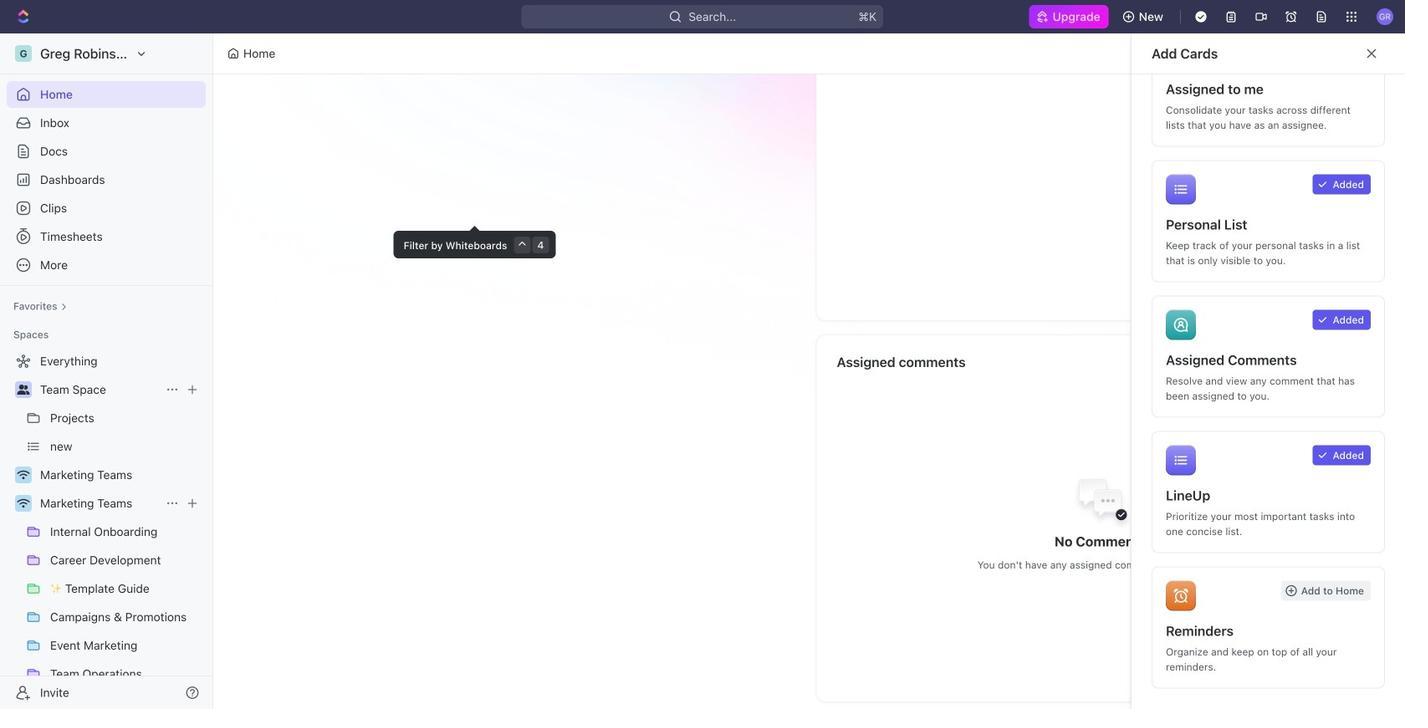 Task type: locate. For each thing, give the bounding box(es) containing it.
tree
[[7, 348, 206, 709]]

greg robinson's workspace, , element
[[15, 45, 32, 62]]

assigned comments image
[[1166, 310, 1196, 340]]

lineup image
[[1166, 445, 1196, 475]]

personal list image
[[1166, 174, 1196, 205]]



Task type: vqa. For each thing, say whether or not it's contained in the screenshot.
Personal List icon
yes



Task type: describe. For each thing, give the bounding box(es) containing it.
reminders image
[[1166, 581, 1196, 611]]

wifi image
[[17, 470, 30, 480]]

user group image
[[17, 385, 30, 395]]

sidebar navigation
[[0, 33, 217, 709]]

wifi image
[[17, 498, 30, 509]]

tree inside sidebar navigation
[[7, 348, 206, 709]]



